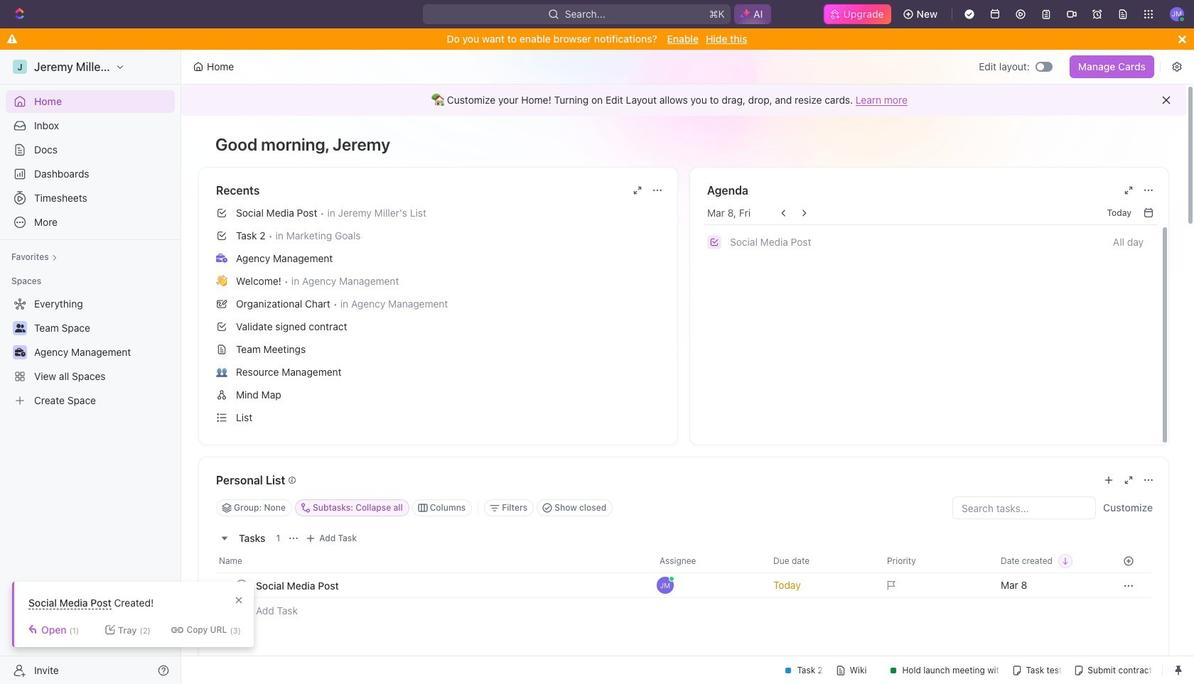 Task type: describe. For each thing, give the bounding box(es) containing it.
tree inside sidebar navigation
[[6, 293, 175, 412]]

jeremy miller's workspace, , element
[[13, 60, 27, 74]]



Task type: locate. For each thing, give the bounding box(es) containing it.
tree
[[6, 293, 175, 412]]

business time image
[[15, 348, 25, 357]]

Search tasks... text field
[[953, 498, 1095, 519]]

business time image
[[216, 254, 227, 263]]

sidebar navigation
[[0, 50, 184, 685]]

alert
[[181, 85, 1186, 116]]

user group image
[[15, 324, 25, 333]]



Task type: vqa. For each thing, say whether or not it's contained in the screenshot.
business time icon
yes



